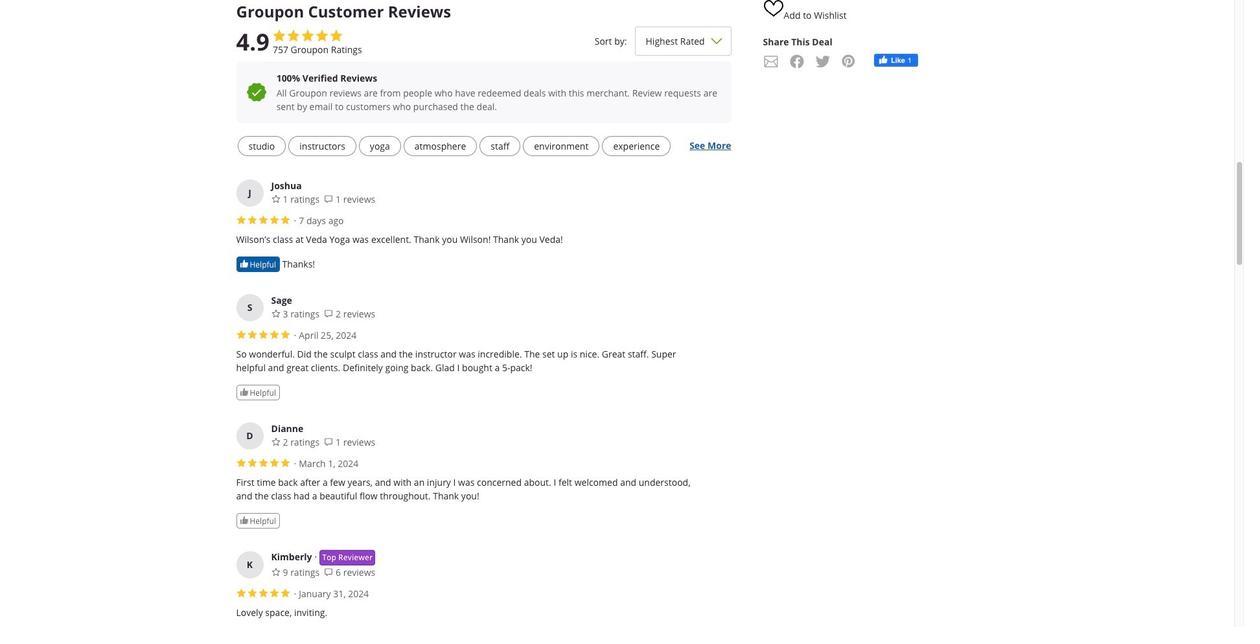 Task type: vqa. For each thing, say whether or not it's contained in the screenshot.
4.7
no



Task type: locate. For each thing, give the bounding box(es) containing it.
0 vertical spatial 1 reviews image
[[324, 195, 333, 204]]

1 reviews image
[[324, 195, 333, 204], [324, 438, 333, 447]]

experience radio
[[602, 136, 671, 156]]

1 reviews image right "1 ratings" 'image'
[[324, 195, 333, 204]]

1 vertical spatial 1 reviews image
[[324, 438, 333, 447]]

2 1 reviews image from the top
[[324, 438, 333, 447]]

1 reviews image for "1 ratings" 'image'
[[324, 195, 333, 204]]

option group
[[236, 134, 683, 159]]

2 reviews image
[[324, 309, 333, 319]]

add to wishlist image
[[763, 0, 784, 19]]

instructors radio
[[289, 136, 356, 156]]

1 1 reviews image from the top
[[324, 195, 333, 204]]

1 reviews image right '2 ratings' icon on the left
[[324, 438, 333, 447]]

yoga radio
[[359, 136, 401, 156]]

environment radio
[[523, 136, 600, 156]]

share with facebook. image
[[789, 54, 805, 70]]

studio radio
[[238, 136, 286, 156]]

6 reviews image
[[324, 568, 333, 577]]



Task type: describe. For each thing, give the bounding box(es) containing it.
share with email. image
[[763, 54, 779, 70]]

pin it with pinterest. image
[[841, 54, 857, 70]]

1 reviews image for '2 ratings' icon on the left
[[324, 438, 333, 447]]

2 ratings image
[[271, 438, 280, 447]]

share with twitter. image
[[815, 54, 831, 70]]

atmosphere radio
[[404, 136, 477, 156]]

staff radio
[[480, 136, 521, 156]]

9 ratings image
[[271, 568, 280, 577]]

3 ratings image
[[271, 309, 280, 319]]

1 ratings image
[[271, 195, 280, 204]]



